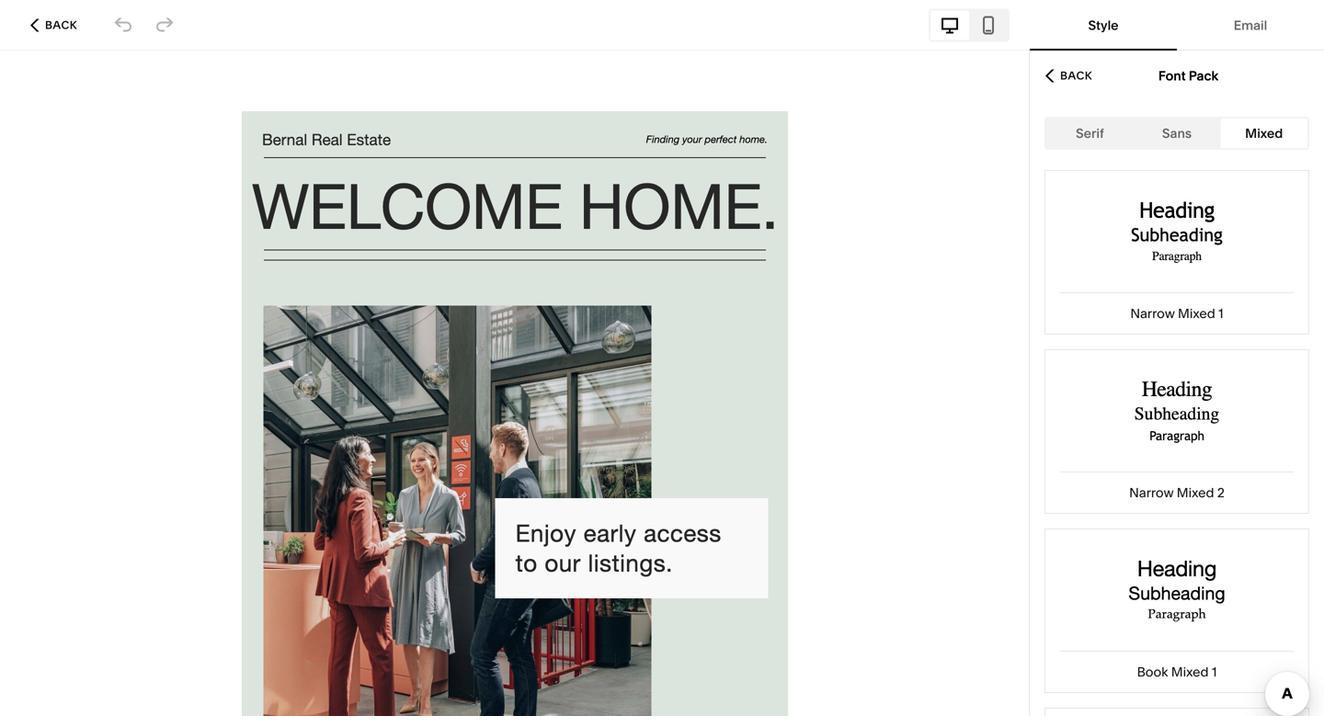 Task type: vqa. For each thing, say whether or not it's contained in the screenshot.
Edit
no



Task type: locate. For each thing, give the bounding box(es) containing it.
bernal
[[262, 131, 307, 148]]

0 vertical spatial paragraph
[[1153, 249, 1202, 264]]

book
[[1138, 665, 1169, 680]]

heading down narrow mixed 2
[[1138, 556, 1217, 582]]

1 vertical spatial paragraph
[[1150, 429, 1205, 443]]

0 vertical spatial narrow
[[1131, 306, 1176, 322]]

narrow
[[1131, 306, 1176, 322], [1130, 485, 1174, 501]]

tab list
[[1030, 0, 1325, 51], [931, 11, 1008, 40], [1047, 119, 1308, 148]]

narrow for narrow mixed 1
[[1131, 306, 1176, 322]]

mixed
[[1246, 126, 1284, 141], [1179, 306, 1216, 322], [1178, 485, 1215, 501], [1172, 665, 1209, 680]]

0 vertical spatial subheading
[[1132, 224, 1224, 246]]

heading subheading paragraph up book mixed 1
[[1129, 556, 1226, 622]]

serif
[[1076, 126, 1105, 141]]

heading
[[1140, 198, 1215, 223], [1143, 377, 1213, 402], [1138, 556, 1217, 582]]

subheading up narrow mixed 2
[[1135, 404, 1220, 425]]

1
[[1219, 306, 1224, 322], [1213, 665, 1218, 680]]

1 horizontal spatial 1
[[1219, 306, 1224, 322]]

back button left 3tzcm image
[[25, 5, 83, 46]]

2 vertical spatial heading subheading paragraph
[[1129, 556, 1226, 622]]

style button
[[1036, 0, 1172, 51]]

email
[[1235, 17, 1268, 33]]

1 vertical spatial narrow
[[1130, 485, 1174, 501]]

0 vertical spatial back button
[[25, 5, 83, 46]]

your
[[683, 133, 702, 145]]

mixed inside button
[[1246, 126, 1284, 141]]

paragraph up book mixed 1
[[1149, 609, 1207, 622]]

subheading for book mixed 1
[[1129, 583, 1226, 604]]

2 vertical spatial heading
[[1138, 556, 1217, 582]]

tab list containing serif
[[1047, 119, 1308, 148]]

1 for book mixed 1
[[1213, 665, 1218, 680]]

heading subheading paragraph up narrow mixed 1
[[1132, 198, 1224, 264]]

paragraph up narrow mixed 1
[[1153, 249, 1202, 264]]

1 horizontal spatial back button
[[1041, 56, 1099, 96]]

listings.
[[588, 550, 673, 577]]

0 vertical spatial 1
[[1219, 306, 1224, 322]]

back button
[[25, 5, 83, 46], [1041, 56, 1099, 96]]

1 vertical spatial 1
[[1213, 665, 1218, 680]]

heading subheading paragraph up narrow mixed 2
[[1135, 377, 1220, 443]]

0 horizontal spatial 1
[[1213, 665, 1218, 680]]

estate
[[347, 131, 391, 148]]

paragraph up narrow mixed 2
[[1150, 429, 1205, 443]]

0 vertical spatial heading
[[1140, 198, 1215, 223]]

1 vertical spatial heading subheading paragraph
[[1135, 377, 1220, 443]]

back button up serif
[[1041, 56, 1099, 96]]

subheading up narrow mixed 1
[[1132, 224, 1224, 246]]

paragraph
[[1153, 249, 1202, 264], [1150, 429, 1205, 443], [1149, 609, 1207, 622]]

back left 3tzcm image
[[45, 18, 77, 32]]

paragraph for book mixed 1
[[1149, 609, 1207, 622]]

email button
[[1183, 0, 1319, 51]]

heading subheading paragraph for narrow mixed 2
[[1135, 377, 1220, 443]]

1 vertical spatial heading
[[1143, 377, 1213, 402]]

0 vertical spatial back
[[45, 18, 77, 32]]

heading for narrow mixed 2
[[1143, 377, 1213, 402]]

back down "style"
[[1061, 69, 1093, 82]]

sans button
[[1134, 119, 1221, 148]]

font
[[1159, 68, 1187, 84]]

1 vertical spatial subheading
[[1135, 404, 1220, 425]]

subheading
[[1132, 224, 1224, 246], [1135, 404, 1220, 425], [1129, 583, 1226, 604]]

2 vertical spatial paragraph
[[1149, 609, 1207, 622]]

0 horizontal spatial back
[[45, 18, 77, 32]]

mixed button
[[1221, 119, 1308, 148]]

enjoy
[[516, 520, 577, 548]]

back
[[45, 18, 77, 32], [1061, 69, 1093, 82]]

heading for narrow mixed 1
[[1140, 198, 1215, 223]]

subheading up book mixed 1
[[1129, 583, 1226, 604]]

2 vertical spatial subheading
[[1129, 583, 1226, 604]]

tab list containing style
[[1030, 0, 1325, 51]]

heading down the sans button
[[1140, 198, 1215, 223]]

0 vertical spatial heading subheading paragraph
[[1132, 198, 1224, 264]]

2
[[1218, 485, 1225, 501]]

subheading for narrow mixed 1
[[1132, 224, 1224, 246]]

1 horizontal spatial back
[[1061, 69, 1093, 82]]

early
[[584, 520, 637, 548]]

heading subheading paragraph
[[1132, 198, 1224, 264], [1135, 377, 1220, 443], [1129, 556, 1226, 622]]

1 for narrow mixed 1
[[1219, 306, 1224, 322]]

heading down narrow mixed 1
[[1143, 377, 1213, 402]]



Task type: describe. For each thing, give the bounding box(es) containing it.
narrow mixed 1
[[1131, 306, 1224, 322]]

narrow mixed 2
[[1130, 485, 1225, 501]]

font pack
[[1159, 68, 1219, 84]]

heading subheading paragraph for book mixed 1
[[1129, 556, 1226, 622]]

mixed for narrow mixed 2
[[1178, 485, 1215, 501]]

paragraph for narrow mixed 1
[[1153, 249, 1202, 264]]

heading for book mixed 1
[[1138, 556, 1217, 582]]

enjoy early access to our listings.
[[516, 520, 729, 577]]

to
[[516, 550, 538, 577]]

welcome
[[252, 170, 563, 242]]

finding your perfect home.
[[647, 133, 768, 145]]

bernal real estate
[[262, 131, 391, 148]]

access
[[644, 520, 722, 548]]

home.
[[740, 133, 768, 145]]

pack
[[1190, 68, 1219, 84]]

narrow for narrow mixed 2
[[1130, 485, 1174, 501]]

mixed for narrow mixed 1
[[1179, 306, 1216, 322]]

subheading for narrow mixed 2
[[1135, 404, 1220, 425]]

welcome home.
[[252, 170, 779, 242]]

3tzcm image
[[155, 15, 175, 35]]

our
[[545, 550, 581, 577]]

book mixed 1
[[1138, 665, 1218, 680]]

mixed for book mixed 1
[[1172, 665, 1209, 680]]

1 vertical spatial back button
[[1041, 56, 1099, 96]]

1 vertical spatial back
[[1061, 69, 1093, 82]]

heading subheading paragraph for narrow mixed 1
[[1132, 198, 1224, 264]]

real
[[312, 131, 343, 148]]

paragraph for narrow mixed 2
[[1150, 429, 1205, 443]]

perfect
[[705, 133, 737, 145]]

finding
[[647, 133, 680, 145]]

style
[[1089, 17, 1119, 33]]

home.
[[580, 170, 779, 242]]

serif button
[[1047, 119, 1134, 148]]

sans
[[1163, 126, 1193, 141]]

0 horizontal spatial back button
[[25, 5, 83, 46]]

3tzcm image
[[113, 15, 133, 35]]



